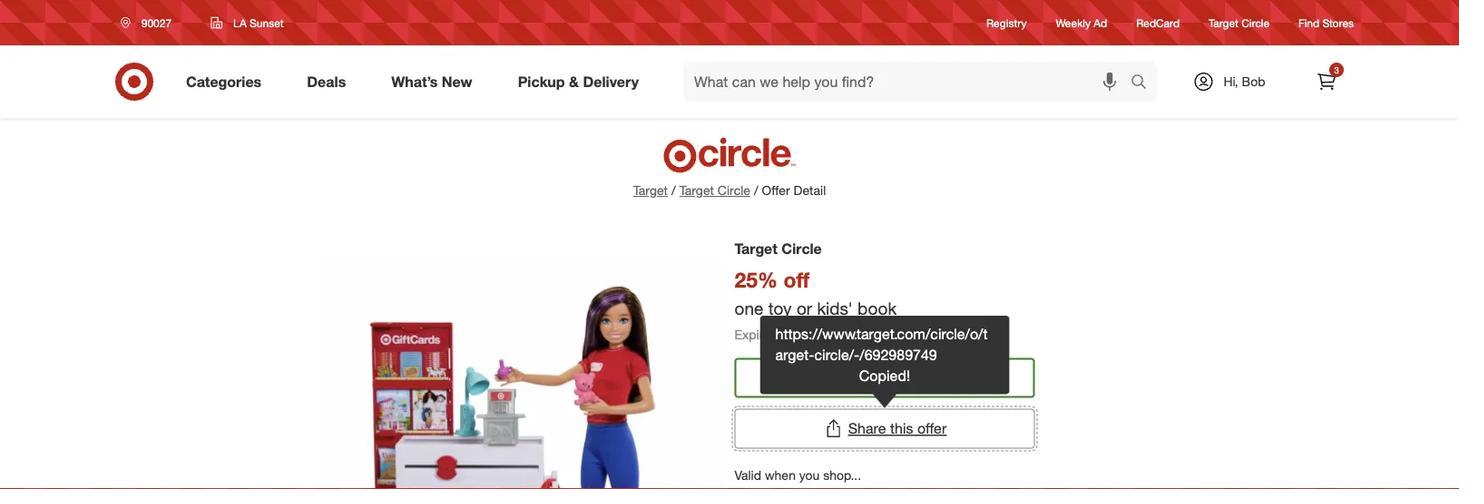 Task type: vqa. For each thing, say whether or not it's contained in the screenshot.
the later
no



Task type: locate. For each thing, give the bounding box(es) containing it.
0 vertical spatial target circle link
[[1209, 15, 1270, 30]]

ad
[[1094, 16, 1108, 29]]

target circle
[[1209, 16, 1270, 29], [735, 240, 822, 257]]

new
[[442, 73, 473, 90]]

toy
[[769, 298, 792, 318]]

circle
[[1242, 16, 1270, 29], [718, 182, 751, 198], [782, 240, 822, 257]]

1 horizontal spatial circle
[[782, 240, 822, 257]]

offer saved
[[856, 369, 935, 387]]

circle down target circle logo
[[718, 182, 751, 198]]

•
[[872, 326, 878, 342]]

0 horizontal spatial circle
[[718, 182, 751, 198]]

circle up off
[[782, 240, 822, 257]]

0 horizontal spatial target circle link
[[680, 182, 751, 200]]

1 horizontal spatial offer
[[856, 369, 891, 387]]

categories
[[186, 73, 262, 90]]

target
[[1209, 16, 1239, 29], [633, 182, 668, 198], [680, 182, 714, 198], [735, 240, 778, 257]]

offer down /692989749
[[856, 369, 891, 387]]

offer left "detail"
[[762, 182, 790, 198]]

25% off one toy or kids' book expires november 18th •
[[735, 267, 897, 342]]

weekly
[[1056, 16, 1091, 29]]

1 vertical spatial target circle
[[735, 240, 822, 257]]

1 / from the left
[[672, 182, 676, 198]]

circle left find
[[1242, 16, 1270, 29]]

target circle link
[[1209, 15, 1270, 30], [680, 182, 751, 200]]

you
[[800, 467, 820, 483]]

90027
[[141, 16, 172, 29]]

registry
[[987, 16, 1027, 29]]

find stores link
[[1299, 15, 1354, 30]]

book
[[858, 298, 897, 318]]

copied!
[[859, 367, 911, 385]]

off
[[784, 267, 810, 292]]

0 vertical spatial circle
[[1242, 16, 1270, 29]]

circle/-
[[815, 346, 860, 364]]

offer
[[918, 420, 947, 438]]

target circle link up hi, bob at the right top
[[1209, 15, 1270, 30]]

/ right target "link"
[[672, 182, 676, 198]]

2 horizontal spatial circle
[[1242, 16, 1270, 29]]

/
[[672, 182, 676, 198], [754, 182, 758, 198]]

target link
[[633, 182, 668, 198]]

1 vertical spatial offer
[[856, 369, 891, 387]]

la sunset
[[233, 16, 284, 29]]

offer
[[762, 182, 790, 198], [856, 369, 891, 387]]

1 vertical spatial circle
[[718, 182, 751, 198]]

share this offer
[[848, 420, 947, 438]]

saved
[[895, 369, 935, 387]]

search
[[1123, 74, 1166, 92]]

3
[[1334, 64, 1340, 75]]

one
[[735, 298, 764, 318]]

delivery
[[583, 73, 639, 90]]

target circle up off
[[735, 240, 822, 257]]

90027 button
[[109, 6, 192, 39]]

weekly ad link
[[1056, 15, 1108, 30]]

redcard
[[1137, 16, 1180, 29]]

hi, bob
[[1224, 74, 1266, 89]]

november
[[780, 326, 840, 342]]

target circle up hi, bob at the right top
[[1209, 16, 1270, 29]]

/ right target circle button
[[754, 182, 758, 198]]

0 horizontal spatial offer
[[762, 182, 790, 198]]

1 horizontal spatial /
[[754, 182, 758, 198]]

pickup
[[518, 73, 565, 90]]

share this offer button
[[735, 409, 1035, 449]]

1 horizontal spatial target circle
[[1209, 16, 1270, 29]]

weekly ad
[[1056, 16, 1108, 29]]

la sunset button
[[199, 6, 302, 39]]

when
[[765, 467, 796, 483]]

deals
[[307, 73, 346, 90]]

0 horizontal spatial /
[[672, 182, 676, 198]]

target circle link down target circle logo
[[680, 182, 751, 200]]

0 vertical spatial offer
[[762, 182, 790, 198]]

what's new
[[391, 73, 473, 90]]

/692989749
[[860, 346, 937, 364]]

2 / from the left
[[754, 182, 758, 198]]



Task type: describe. For each thing, give the bounding box(es) containing it.
0 vertical spatial target circle
[[1209, 16, 1270, 29]]

target circle logo image
[[661, 136, 799, 174]]

valid when you shop...
[[735, 467, 861, 483]]

pickup & delivery link
[[503, 62, 662, 102]]

la
[[233, 16, 247, 29]]

https://www.target.com/circle/o/t arget-circle/-/692989749 copied!
[[776, 325, 988, 385]]

valid
[[735, 467, 762, 483]]

offer saved button
[[735, 358, 1035, 398]]

1 horizontal spatial target circle link
[[1209, 15, 1270, 30]]

2 vertical spatial circle
[[782, 240, 822, 257]]

find stores
[[1299, 16, 1354, 29]]

offer inside button
[[856, 369, 891, 387]]

target up 25%
[[735, 240, 778, 257]]

arget-
[[776, 346, 815, 364]]

redcard link
[[1137, 15, 1180, 30]]

detail
[[794, 182, 826, 198]]

find
[[1299, 16, 1320, 29]]

18th
[[843, 326, 868, 342]]

sunset
[[250, 16, 284, 29]]

0 horizontal spatial target circle
[[735, 240, 822, 257]]

bob
[[1242, 74, 1266, 89]]

stores
[[1323, 16, 1354, 29]]

https://www.target.com/circle/o/t
[[776, 325, 988, 343]]

What can we help you find? suggestions appear below search field
[[684, 62, 1136, 102]]

&
[[569, 73, 579, 90]]

what's new link
[[376, 62, 495, 102]]

share
[[848, 420, 886, 438]]

registry link
[[987, 15, 1027, 30]]

hi,
[[1224, 74, 1239, 89]]

what's
[[391, 73, 438, 90]]

target right target "link"
[[680, 182, 714, 198]]

1 vertical spatial target circle link
[[680, 182, 751, 200]]

25%
[[735, 267, 778, 292]]

categories link
[[171, 62, 284, 102]]

3 link
[[1307, 62, 1347, 102]]

pickup & delivery
[[518, 73, 639, 90]]

deals link
[[292, 62, 369, 102]]

or
[[797, 298, 812, 318]]

search button
[[1123, 62, 1166, 105]]

shop...
[[823, 467, 861, 483]]

expires
[[735, 326, 777, 342]]

kids'
[[817, 298, 853, 318]]

target / target circle / offer detail
[[633, 182, 826, 198]]

this
[[890, 420, 914, 438]]

target up hi, at the right
[[1209, 16, 1239, 29]]

target circle button
[[680, 182, 751, 200]]

target left target circle button
[[633, 182, 668, 198]]



